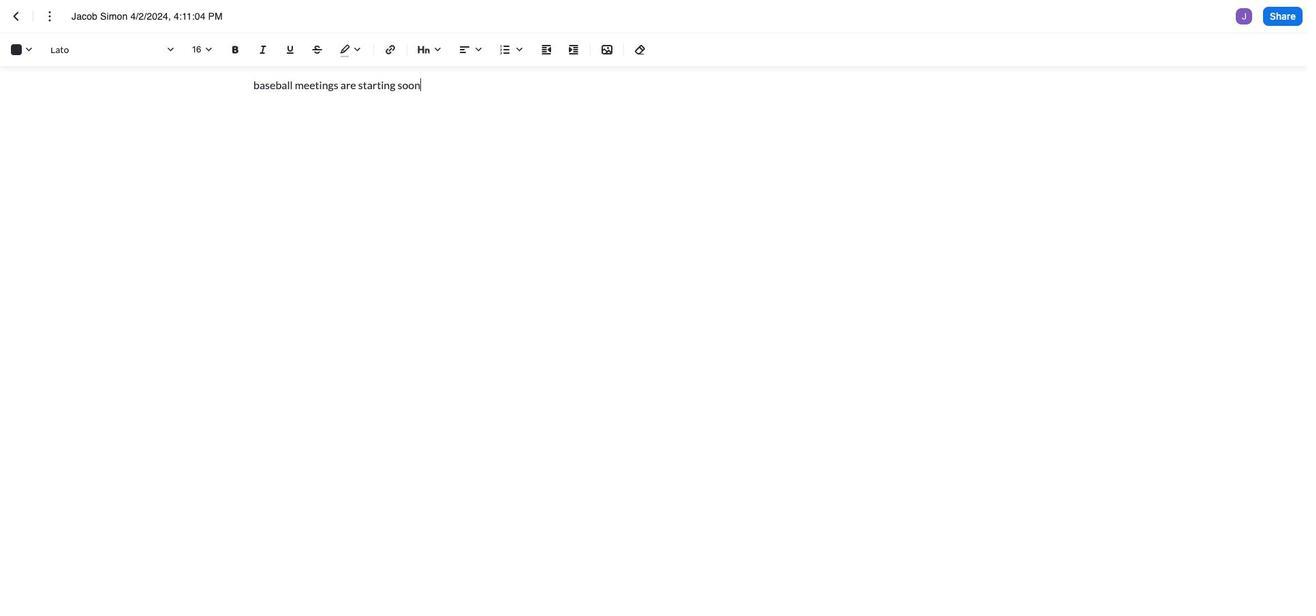 Task type: locate. For each thing, give the bounding box(es) containing it.
None text field
[[72, 9, 238, 23]]

more image
[[42, 8, 58, 25]]

jacob simon image
[[1236, 8, 1252, 25]]

bold image
[[228, 42, 244, 58]]

all notes image
[[8, 8, 25, 25]]



Task type: describe. For each thing, give the bounding box(es) containing it.
strikethrough image
[[309, 42, 326, 58]]

insert image image
[[599, 42, 615, 58]]

increase indent image
[[566, 42, 582, 58]]

link image
[[382, 42, 399, 58]]

italic image
[[255, 42, 271, 58]]

decrease indent image
[[538, 42, 555, 58]]

clear style image
[[632, 42, 649, 58]]

underline image
[[282, 42, 298, 58]]



Task type: vqa. For each thing, say whether or not it's contained in the screenshot.
Add to Google Calendar Icon
no



